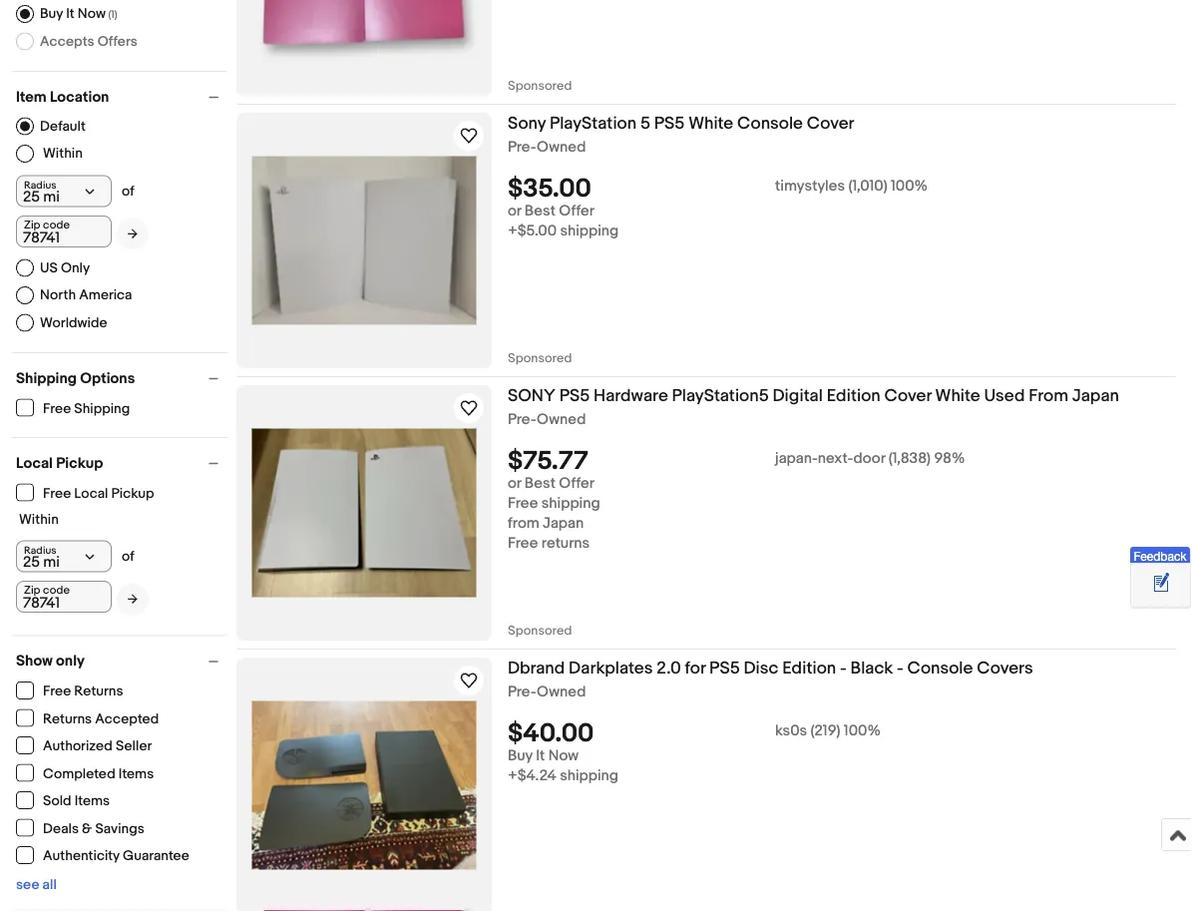 Task type: describe. For each thing, give the bounding box(es) containing it.
ps5 inside sony playstation 5 ps5 white console cover pre-owned
[[654, 113, 685, 134]]

$75.77
[[508, 446, 589, 477]]

+$5.00
[[508, 222, 557, 240]]

completed items link
[[16, 764, 155, 782]]

shipping options
[[16, 369, 135, 387]]

only
[[56, 652, 85, 670]]

1 vertical spatial returns
[[43, 711, 92, 728]]

shipping options button
[[16, 369, 228, 387]]

timystyles
[[775, 177, 845, 195]]

free shipping link
[[16, 399, 131, 417]]

&
[[82, 820, 92, 837]]

(219)
[[811, 722, 841, 740]]

best inside timystyles (1,010) 100% or best offer +$5.00 shipping
[[525, 202, 556, 220]]

0 vertical spatial shipping
[[16, 369, 77, 387]]

us
[[40, 259, 58, 276]]

sony playstation 5 ps5 white console cover heading
[[508, 113, 855, 134]]

returns accepted link
[[16, 709, 160, 728]]

sony ps5 hardware playstation5 digital edition cover white used from japan image
[[252, 429, 477, 597]]

ks0s
[[775, 722, 808, 740]]

returns accepted
[[43, 711, 159, 728]]

sony ps5 hardware playstation5 digital edition cover white used from japan heading
[[508, 385, 1120, 406]]

free shipping
[[43, 400, 130, 417]]

100% for $40.00
[[844, 722, 881, 740]]

0 vertical spatial now
[[78, 5, 106, 22]]

ps5 inside sony ps5 hardware playstation5 digital edition cover white used from japan pre-owned
[[560, 385, 590, 406]]

98%
[[935, 450, 965, 468]]

pre- inside sony playstation 5 ps5 white console cover pre-owned
[[508, 138, 537, 156]]

sold items
[[43, 793, 110, 810]]

$35.00
[[508, 174, 592, 205]]

ks0s (219) 100% buy it now +$4.24 shipping
[[508, 722, 881, 785]]

free returns
[[43, 683, 123, 700]]

shipping for $35.00
[[560, 222, 619, 240]]

0 horizontal spatial it
[[66, 5, 75, 22]]

us only link
[[16, 259, 90, 277]]

sony ps5 hardware playstation5 digital edition cover white used from japan link
[[508, 385, 1177, 411]]

 (1) Items text field
[[106, 8, 117, 21]]

cover for $75.77
[[885, 385, 932, 406]]

show
[[16, 652, 53, 670]]

location
[[50, 88, 109, 106]]

next-
[[818, 450, 854, 468]]

sold items link
[[16, 791, 111, 810]]

pre- inside dbrand darkplates 2.0 for ps5 disc edition - black - console covers pre-owned
[[508, 683, 537, 701]]

darkplates
[[569, 658, 653, 679]]

free local pickup
[[43, 485, 154, 502]]

100% for $35.00
[[891, 177, 928, 195]]

best inside 'japan-next-door (1,838) 98% or best offer free shipping from japan free returns'
[[525, 475, 556, 493]]

completed items
[[43, 765, 154, 782]]

black
[[851, 658, 893, 679]]

see all button
[[16, 877, 57, 894]]

returns
[[542, 535, 590, 553]]

item location
[[16, 88, 109, 106]]

accepts
[[40, 33, 94, 50]]

0 vertical spatial local
[[16, 454, 53, 472]]

free for free local pickup
[[43, 485, 71, 502]]

dbrand darkplates 2.0 for ps5 disc edition - black - console covers image
[[252, 701, 477, 870]]

show only
[[16, 652, 85, 670]]

from
[[508, 515, 540, 533]]

free local pickup link
[[16, 484, 155, 502]]

authorized seller link
[[16, 737, 153, 755]]

completed
[[43, 765, 115, 782]]

now inside ks0s (219) 100% buy it now +$4.24 shipping
[[549, 747, 579, 765]]

(1,838)
[[889, 450, 931, 468]]

deals
[[43, 820, 79, 837]]

white inside sony playstation 5 ps5 white console cover pre-owned
[[689, 113, 734, 134]]

free for free returns
[[43, 683, 71, 700]]

seller
[[116, 738, 152, 755]]

watch sony playstation 5 ps5 white console cover image
[[457, 124, 481, 148]]

for
[[685, 658, 706, 679]]

north america
[[40, 287, 132, 304]]

default link
[[16, 117, 86, 135]]

show only button
[[16, 652, 228, 670]]

all
[[42, 877, 57, 894]]

options
[[80, 369, 135, 387]]

+$4.24
[[508, 767, 557, 785]]

0 horizontal spatial buy
[[40, 5, 63, 22]]

see
[[16, 877, 39, 894]]

authenticity guarantee
[[43, 848, 190, 865]]

5
[[641, 113, 651, 134]]

item location button
[[16, 88, 228, 106]]

authorized
[[43, 738, 113, 755]]

dbrand darkplates 2.0 for ps5 disc edition - black - console covers heading
[[508, 658, 1034, 679]]

white inside sony ps5 hardware playstation5 digital edition cover white used from japan pre-owned
[[936, 385, 981, 406]]

sony
[[508, 385, 556, 406]]

north
[[40, 287, 76, 304]]

disc
[[744, 658, 779, 679]]

items for completed items
[[119, 765, 154, 782]]

authorized seller
[[43, 738, 152, 755]]

deals & savings link
[[16, 819, 145, 837]]

shipping for $40.00
[[560, 767, 619, 785]]

guarantee
[[123, 848, 190, 865]]

worldwide
[[40, 314, 107, 331]]

console inside dbrand darkplates 2.0 for ps5 disc edition - black - console covers pre-owned
[[908, 658, 973, 679]]

free returns link
[[16, 682, 124, 700]]

japan-
[[775, 450, 818, 468]]

free up from
[[508, 495, 538, 513]]

owned inside sony ps5 hardware playstation5 digital edition cover white used from japan pre-owned
[[537, 411, 586, 429]]

local pickup
[[16, 454, 103, 472]]



Task type: locate. For each thing, give the bounding box(es) containing it.
accepted
[[95, 711, 159, 728]]

1 horizontal spatial local
[[74, 485, 108, 502]]

cover up (1,838)
[[885, 385, 932, 406]]

2 vertical spatial shipping
[[560, 767, 619, 785]]

shipping
[[16, 369, 77, 387], [74, 400, 130, 417]]

playstation
[[550, 113, 637, 134]]

us only
[[40, 259, 90, 276]]

0 vertical spatial apply within filter image
[[128, 227, 138, 240]]

see all
[[16, 877, 57, 894]]

1 vertical spatial local
[[74, 485, 108, 502]]

local up free local pickup link
[[16, 454, 53, 472]]

shipping down $40.00
[[560, 767, 619, 785]]

(1,010)
[[849, 177, 888, 195]]

0 vertical spatial within
[[43, 145, 83, 162]]

it up +$4.24
[[536, 747, 545, 765]]

1 horizontal spatial japan
[[1073, 385, 1120, 406]]

owned
[[537, 138, 586, 156], [537, 411, 586, 429], [537, 683, 586, 701]]

1 vertical spatial buy
[[508, 747, 533, 765]]

0 vertical spatial buy
[[40, 5, 63, 22]]

of
[[122, 183, 134, 200], [122, 548, 134, 565]]

best up +$5.00
[[525, 202, 556, 220]]

ps5 inside dbrand darkplates 2.0 for ps5 disc edition - black - console covers pre-owned
[[710, 658, 740, 679]]

offer up returns
[[559, 475, 595, 493]]

or
[[508, 202, 521, 220], [508, 475, 521, 493]]

now up +$4.24
[[549, 747, 579, 765]]

white
[[689, 113, 734, 134], [936, 385, 981, 406]]

it up accepts
[[66, 5, 75, 22]]

watch sony ps5 hardware playstation5 digital edition cover white used from japan image
[[457, 396, 481, 420]]

100%
[[891, 177, 928, 195], [844, 722, 881, 740]]

0 vertical spatial pickup
[[56, 454, 103, 472]]

returns up returns accepted
[[74, 683, 123, 700]]

edition right digital
[[827, 385, 881, 406]]

returns
[[74, 683, 123, 700], [43, 711, 92, 728]]

0 vertical spatial shipping
[[560, 222, 619, 240]]

0 vertical spatial 100%
[[891, 177, 928, 195]]

items up deals & savings on the left of page
[[75, 793, 110, 810]]

shipping inside ks0s (219) 100% buy it now +$4.24 shipping
[[560, 767, 619, 785]]

free down local pickup
[[43, 485, 71, 502]]

1 best from the top
[[525, 202, 556, 220]]

shipping inside timystyles (1,010) 100% or best offer +$5.00 shipping
[[560, 222, 619, 240]]

2 horizontal spatial ps5
[[710, 658, 740, 679]]

pickup down local pickup dropdown button
[[111, 485, 154, 502]]

japan inside sony ps5 hardware playstation5 digital edition cover white used from japan pre-owned
[[1073, 385, 1120, 406]]

0 vertical spatial items
[[119, 765, 154, 782]]

0 horizontal spatial -
[[840, 658, 847, 679]]

3 owned from the top
[[537, 683, 586, 701]]

1 horizontal spatial -
[[897, 658, 904, 679]]

100% inside timystyles (1,010) 100% or best offer +$5.00 shipping
[[891, 177, 928, 195]]

1 vertical spatial best
[[525, 475, 556, 493]]

console up timystyles
[[738, 113, 803, 134]]

now left (1) on the top left of the page
[[78, 5, 106, 22]]

of down free local pickup at the bottom left of page
[[122, 548, 134, 565]]

japan inside 'japan-next-door (1,838) 98% or best offer free shipping from japan free returns'
[[543, 515, 584, 533]]

2 or from the top
[[508, 475, 521, 493]]

owned down dbrand
[[537, 683, 586, 701]]

of for pickup
[[122, 548, 134, 565]]

default
[[40, 118, 86, 134]]

1 horizontal spatial pickup
[[111, 485, 154, 502]]

1 vertical spatial of
[[122, 548, 134, 565]]

1 vertical spatial it
[[536, 747, 545, 765]]

1 horizontal spatial it
[[536, 747, 545, 765]]

buy it now (1)
[[40, 5, 117, 22]]

free down the show only
[[43, 683, 71, 700]]

items for sold items
[[75, 793, 110, 810]]

0 vertical spatial offer
[[559, 202, 595, 220]]

offer inside timystyles (1,010) 100% or best offer +$5.00 shipping
[[559, 202, 595, 220]]

or up +$5.00
[[508, 202, 521, 220]]

within down free local pickup link
[[19, 511, 59, 528]]

1 horizontal spatial cover
[[885, 385, 932, 406]]

0 horizontal spatial ps5
[[560, 385, 590, 406]]

accepts offers
[[40, 33, 137, 50]]

edition
[[827, 385, 881, 406], [783, 658, 837, 679]]

0 vertical spatial of
[[122, 183, 134, 200]]

1 vertical spatial offer
[[559, 475, 595, 493]]

apply within filter image for item location
[[128, 227, 138, 240]]

or inside timystyles (1,010) 100% or best offer +$5.00 shipping
[[508, 202, 521, 220]]

sony
[[508, 113, 546, 134]]

cover inside sony ps5 hardware playstation5 digital edition cover white used from japan pre-owned
[[885, 385, 932, 406]]

japan right from
[[1073, 385, 1120, 406]]

apply within filter image
[[128, 227, 138, 240], [128, 593, 138, 606]]

digital
[[773, 385, 823, 406]]

buy up accepts
[[40, 5, 63, 22]]

white right 5
[[689, 113, 734, 134]]

dbrand darkplates 2.0 for ps5 disc edition - black - console covers pre-owned
[[508, 658, 1034, 701]]

free for free shipping
[[43, 400, 71, 417]]

0 vertical spatial cover
[[807, 113, 855, 134]]

timystyles (1,010) 100% or best offer +$5.00 shipping
[[508, 177, 928, 240]]

0 horizontal spatial local
[[16, 454, 53, 472]]

sony playstation 5 ps5 white console cover image
[[252, 156, 477, 325]]

0 horizontal spatial white
[[689, 113, 734, 134]]

playstation5
[[672, 385, 769, 406]]

dbrand
[[508, 658, 565, 679]]

ps5 right sony
[[560, 385, 590, 406]]

3 pre- from the top
[[508, 683, 537, 701]]

shipping up the free shipping link
[[16, 369, 77, 387]]

sony ps5 hardware playstation5 digital edition cover white used from japan pre-owned
[[508, 385, 1120, 429]]

1 vertical spatial owned
[[537, 411, 586, 429]]

pickup
[[56, 454, 103, 472], [111, 485, 154, 502]]

0 horizontal spatial pickup
[[56, 454, 103, 472]]

1 vertical spatial pre-
[[508, 411, 537, 429]]

local pickup button
[[16, 454, 228, 472]]

1 or from the top
[[508, 202, 521, 220]]

within down default
[[43, 145, 83, 162]]

1 - from the left
[[840, 658, 847, 679]]

1 horizontal spatial items
[[119, 765, 154, 782]]

1 vertical spatial apply within filter image
[[128, 593, 138, 606]]

0 vertical spatial owned
[[537, 138, 586, 156]]

0 vertical spatial ps5
[[654, 113, 685, 134]]

100% right (219)
[[844, 722, 881, 740]]

sony playstation 5 ps5 white console cover pre-owned
[[508, 113, 855, 156]]

returns down free returns link
[[43, 711, 92, 728]]

edition right disc
[[783, 658, 837, 679]]

japan up returns
[[543, 515, 584, 533]]

2 apply within filter image from the top
[[128, 593, 138, 606]]

authenticity
[[43, 848, 120, 865]]

2 offer from the top
[[559, 475, 595, 493]]

0 vertical spatial japan
[[1073, 385, 1120, 406]]

covers
[[977, 658, 1034, 679]]

best
[[525, 202, 556, 220], [525, 475, 556, 493]]

pre- inside sony ps5 hardware playstation5 digital edition cover white used from japan pre-owned
[[508, 411, 537, 429]]

-
[[840, 658, 847, 679], [897, 658, 904, 679]]

console
[[738, 113, 803, 134], [908, 658, 973, 679]]

cover up timystyles
[[807, 113, 855, 134]]

1 vertical spatial white
[[936, 385, 981, 406]]

0 vertical spatial returns
[[74, 683, 123, 700]]

from
[[1029, 385, 1069, 406]]

1 vertical spatial edition
[[783, 658, 837, 679]]

apply within filter image up show only dropdown button
[[128, 593, 138, 606]]

it
[[66, 5, 75, 22], [536, 747, 545, 765]]

local down local pickup dropdown button
[[74, 485, 108, 502]]

1 of from the top
[[122, 183, 134, 200]]

cover inside sony playstation 5 ps5 white console cover pre-owned
[[807, 113, 855, 134]]

2 owned from the top
[[537, 411, 586, 429]]

apply within filter image up america
[[128, 227, 138, 240]]

america
[[79, 287, 132, 304]]

2 best from the top
[[525, 475, 556, 493]]

0 vertical spatial or
[[508, 202, 521, 220]]

$40.00
[[508, 719, 594, 750]]

1 vertical spatial now
[[549, 747, 579, 765]]

buy
[[40, 5, 63, 22], [508, 747, 533, 765]]

offer inside 'japan-next-door (1,838) 98% or best offer free shipping from japan free returns'
[[559, 475, 595, 493]]

- right black
[[897, 658, 904, 679]]

free down the shipping options
[[43, 400, 71, 417]]

1 vertical spatial ps5
[[560, 385, 590, 406]]

buy inside ks0s (219) 100% buy it now +$4.24 shipping
[[508, 747, 533, 765]]

now
[[78, 5, 106, 22], [549, 747, 579, 765]]

1 vertical spatial japan
[[543, 515, 584, 533]]

1 offer from the top
[[559, 202, 595, 220]]

None text field
[[16, 216, 112, 248]]

worldwide link
[[16, 314, 107, 332]]

shipping
[[560, 222, 619, 240], [542, 495, 600, 513], [560, 767, 619, 785]]

1 vertical spatial pickup
[[111, 485, 154, 502]]

1 horizontal spatial now
[[549, 747, 579, 765]]

0 horizontal spatial 100%
[[844, 722, 881, 740]]

of down "item location" dropdown button
[[122, 183, 134, 200]]

100% inside ks0s (219) 100% buy it now +$4.24 shipping
[[844, 722, 881, 740]]

offer
[[559, 202, 595, 220], [559, 475, 595, 493]]

1 vertical spatial shipping
[[74, 400, 130, 417]]

pickup up free local pickup link
[[56, 454, 103, 472]]

offers
[[97, 33, 137, 50]]

owned down sony
[[537, 411, 586, 429]]

or up from
[[508, 475, 521, 493]]

0 horizontal spatial now
[[78, 5, 106, 22]]

door
[[854, 450, 886, 468]]

sony playstation 5 ps5 white console cover link
[[508, 113, 1177, 138]]

japan
[[1073, 385, 1120, 406], [543, 515, 584, 533]]

0 vertical spatial edition
[[827, 385, 881, 406]]

2.0
[[657, 658, 681, 679]]

deals & savings
[[43, 820, 144, 837]]

1 pre- from the top
[[508, 138, 537, 156]]

1 vertical spatial or
[[508, 475, 521, 493]]

owned inside dbrand darkplates 2.0 for ps5 disc edition - black - console covers pre-owned
[[537, 683, 586, 701]]

0 vertical spatial best
[[525, 202, 556, 220]]

1 horizontal spatial white
[[936, 385, 981, 406]]

1 vertical spatial items
[[75, 793, 110, 810]]

(1)
[[108, 8, 117, 21]]

buy up +$4.24
[[508, 747, 533, 765]]

0 horizontal spatial japan
[[543, 515, 584, 533]]

2 vertical spatial pre-
[[508, 683, 537, 701]]

console left the covers
[[908, 658, 973, 679]]

owned down playstation
[[537, 138, 586, 156]]

- left black
[[840, 658, 847, 679]]

savings
[[95, 820, 144, 837]]

item
[[16, 88, 46, 106]]

authenticity guarantee link
[[16, 846, 191, 865]]

owned inside sony playstation 5 ps5 white console cover pre-owned
[[537, 138, 586, 156]]

shipping inside 'japan-next-door (1,838) 98% or best offer free shipping from japan free returns'
[[542, 495, 600, 513]]

only
[[61, 259, 90, 276]]

1 horizontal spatial console
[[908, 658, 973, 679]]

1 vertical spatial within
[[19, 511, 59, 528]]

0 vertical spatial console
[[738, 113, 803, 134]]

hardware
[[594, 385, 668, 406]]

None text field
[[16, 581, 112, 613]]

0 horizontal spatial console
[[738, 113, 803, 134]]

ps5 right for
[[710, 658, 740, 679]]

feedback
[[1134, 549, 1187, 563]]

2 - from the left
[[897, 658, 904, 679]]

japan-next-door (1,838) 98% or best offer free shipping from japan free returns
[[508, 450, 965, 553]]

2 vertical spatial owned
[[537, 683, 586, 701]]

1 apply within filter image from the top
[[128, 227, 138, 240]]

white left "used"
[[936, 385, 981, 406]]

2 of from the top
[[122, 548, 134, 565]]

apply within filter image for local pickup
[[128, 593, 138, 606]]

of for location
[[122, 183, 134, 200]]

1 owned from the top
[[537, 138, 586, 156]]

1 vertical spatial shipping
[[542, 495, 600, 513]]

used
[[984, 385, 1025, 406]]

it inside ks0s (219) 100% buy it now +$4.24 shipping
[[536, 747, 545, 765]]

2 vertical spatial ps5
[[710, 658, 740, 679]]

offer down playstation
[[559, 202, 595, 220]]

100% right (1,010)
[[891, 177, 928, 195]]

1 horizontal spatial 100%
[[891, 177, 928, 195]]

dbrand darkplates 2.0 for ps5 disc edition - black - console covers link
[[508, 658, 1177, 683]]

0 vertical spatial it
[[66, 5, 75, 22]]

1 vertical spatial console
[[908, 658, 973, 679]]

0 vertical spatial pre-
[[508, 138, 537, 156]]

sold
[[43, 793, 71, 810]]

shipping up returns
[[542, 495, 600, 513]]

edition inside dbrand darkplates 2.0 for ps5 disc edition - black - console covers pre-owned
[[783, 658, 837, 679]]

0 horizontal spatial items
[[75, 793, 110, 810]]

2 pre- from the top
[[508, 411, 537, 429]]

cover for $35.00
[[807, 113, 855, 134]]

0 vertical spatial white
[[689, 113, 734, 134]]

cover
[[807, 113, 855, 134], [885, 385, 932, 406]]

watch dbrand darkplates 2.0 for ps5 disc edition - black - console covers image
[[457, 669, 481, 693]]

1 vertical spatial cover
[[885, 385, 932, 406]]

edition inside sony ps5 hardware playstation5 digital edition cover white used from japan pre-owned
[[827, 385, 881, 406]]

shipping right +$5.00
[[560, 222, 619, 240]]

north america link
[[16, 286, 132, 304]]

shipping down options
[[74, 400, 130, 417]]

1 horizontal spatial ps5
[[654, 113, 685, 134]]

ps5 right 5
[[654, 113, 685, 134]]

1 vertical spatial 100%
[[844, 722, 881, 740]]

free down from
[[508, 535, 538, 553]]

0 horizontal spatial cover
[[807, 113, 855, 134]]

items down seller
[[119, 765, 154, 782]]

or inside 'japan-next-door (1,838) 98% or best offer free shipping from japan free returns'
[[508, 475, 521, 493]]

pre-
[[508, 138, 537, 156], [508, 411, 537, 429], [508, 683, 537, 701]]

console inside sony playstation 5 ps5 white console cover pre-owned
[[738, 113, 803, 134]]

1 horizontal spatial buy
[[508, 747, 533, 765]]

best up from
[[525, 475, 556, 493]]

playstation 5 ps5 console faceplate cover (cosmic red) - used image
[[252, 0, 477, 80]]



Task type: vqa. For each thing, say whether or not it's contained in the screenshot.
(219)
yes



